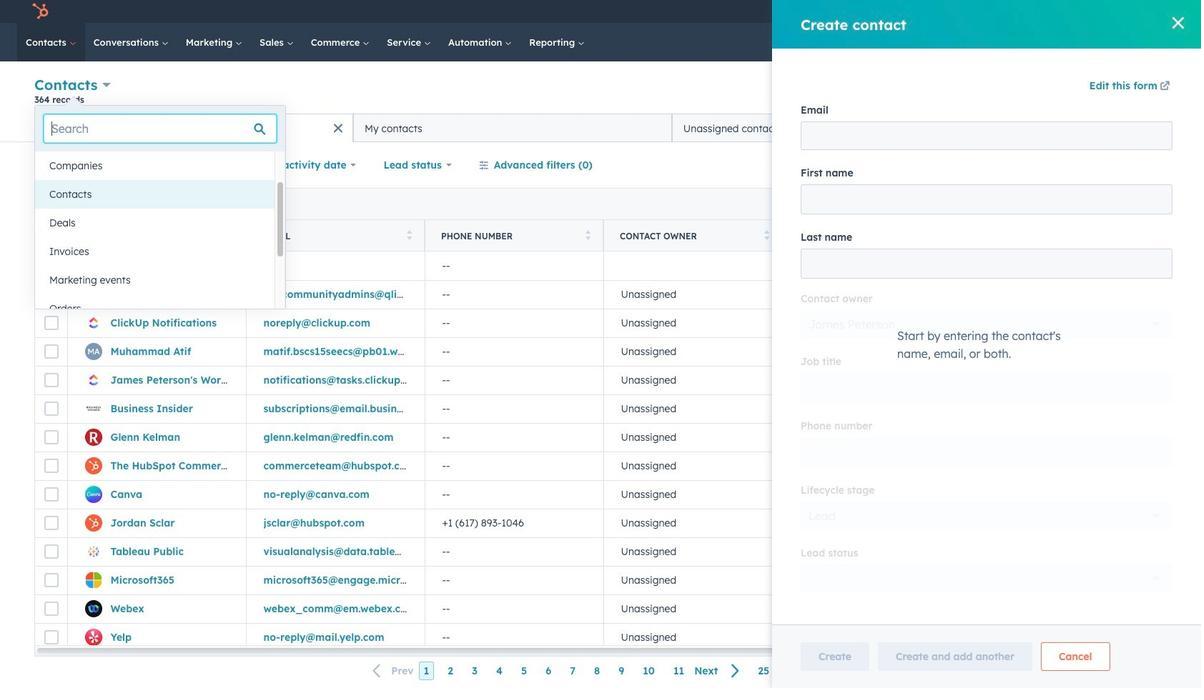 Task type: locate. For each thing, give the bounding box(es) containing it.
1 horizontal spatial press to sort. element
[[585, 230, 591, 242]]

list box
[[35, 152, 285, 323]]

banner
[[34, 73, 1167, 114]]

0 horizontal spatial press to sort. image
[[585, 230, 591, 240]]

0 horizontal spatial press to sort. element
[[406, 230, 412, 242]]

3 press to sort. element from the left
[[764, 230, 769, 242]]

menu
[[823, 0, 1184, 23]]

2 horizontal spatial press to sort. element
[[764, 230, 769, 242]]

press to sort. image
[[585, 230, 591, 240], [764, 230, 769, 240]]

Search name, phone, email addresses, or company search field
[[38, 191, 212, 217]]

1 horizontal spatial press to sort. image
[[764, 230, 769, 240]]

2 press to sort. image from the left
[[764, 230, 769, 240]]

1 press to sort. image from the left
[[585, 230, 591, 240]]

press to sort. element
[[406, 230, 412, 242], [585, 230, 591, 242], [764, 230, 769, 242]]

column header
[[782, 220, 962, 252]]



Task type: describe. For each thing, give the bounding box(es) containing it.
press to sort. image
[[406, 230, 412, 240]]

james peterson image
[[1035, 5, 1048, 18]]

1 press to sort. element from the left
[[406, 230, 412, 242]]

Search search field
[[44, 114, 277, 143]]

press to sort. image for 1st press to sort. 'element' from the right
[[764, 230, 769, 240]]

2 press to sort. element from the left
[[585, 230, 591, 242]]

marketplaces image
[[927, 6, 940, 19]]

pagination navigation
[[364, 662, 749, 681]]

Search HubSpot search field
[[1000, 30, 1151, 54]]

press to sort. image for second press to sort. 'element' from the right
[[585, 230, 591, 240]]



Task type: vqa. For each thing, say whether or not it's contained in the screenshot.
caret image inside the Deals dropdown button
no



